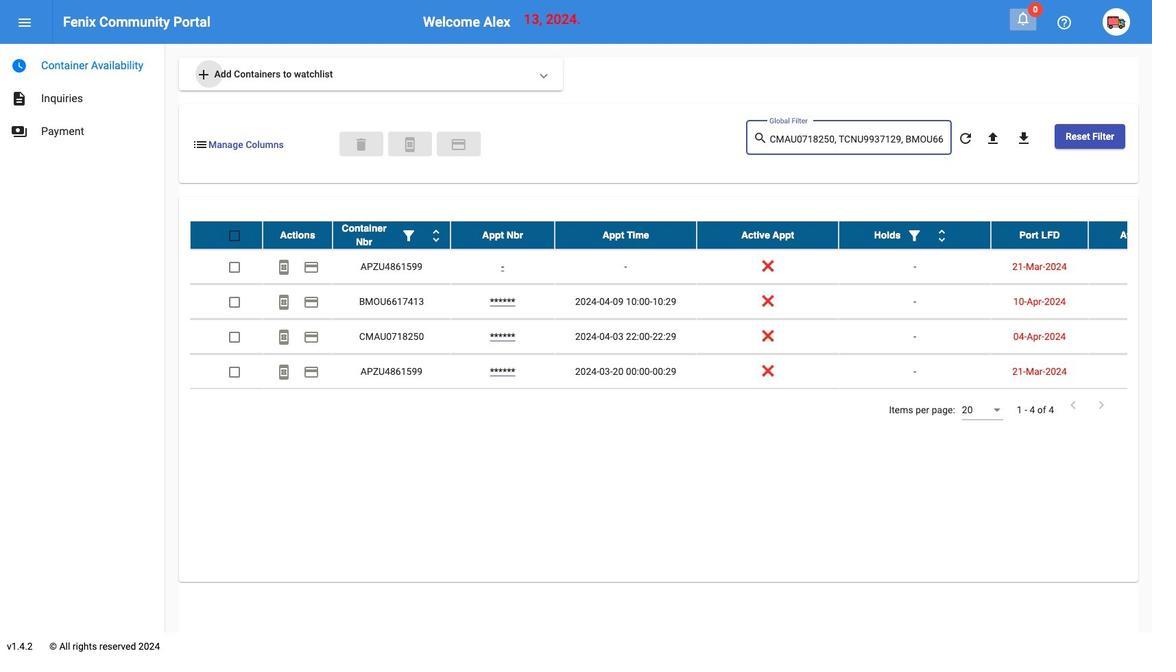 Task type: describe. For each thing, give the bounding box(es) containing it.
1 cell from the top
[[1089, 250, 1152, 284]]

4 cell from the top
[[1089, 355, 1152, 389]]

1 column header from the left
[[263, 222, 333, 249]]

2 cell from the top
[[1089, 285, 1152, 319]]

3 cell from the top
[[1089, 320, 1152, 354]]

Global Watchlist Filter field
[[770, 134, 945, 145]]

5 column header from the left
[[697, 222, 839, 249]]

5 row from the top
[[190, 355, 1152, 390]]

6 column header from the left
[[839, 222, 991, 249]]



Task type: locate. For each thing, give the bounding box(es) containing it.
1 row from the top
[[190, 222, 1152, 250]]

delete image
[[353, 136, 370, 153]]

4 column header from the left
[[555, 222, 697, 249]]

2 row from the top
[[190, 250, 1152, 285]]

row
[[190, 222, 1152, 250], [190, 250, 1152, 285], [190, 285, 1152, 320], [190, 320, 1152, 355], [190, 355, 1152, 390]]

4 row from the top
[[190, 320, 1152, 355]]

column header
[[263, 222, 333, 249], [333, 222, 451, 249], [451, 222, 555, 249], [555, 222, 697, 249], [697, 222, 839, 249], [839, 222, 991, 249], [991, 222, 1089, 249], [1089, 222, 1152, 249]]

no color image
[[196, 67, 212, 83], [11, 91, 27, 107], [11, 123, 27, 140], [402, 136, 418, 153], [450, 136, 467, 153], [401, 228, 417, 244], [428, 228, 445, 244], [276, 260, 292, 276], [303, 260, 320, 276], [276, 295, 292, 311], [1093, 397, 1110, 414]]

3 row from the top
[[190, 285, 1152, 320]]

8 column header from the left
[[1089, 222, 1152, 249]]

3 column header from the left
[[451, 222, 555, 249]]

grid
[[190, 222, 1152, 390]]

7 column header from the left
[[991, 222, 1089, 249]]

cell
[[1089, 250, 1152, 284], [1089, 285, 1152, 319], [1089, 320, 1152, 354], [1089, 355, 1152, 389]]

2 column header from the left
[[333, 222, 451, 249]]

no color image
[[1015, 10, 1032, 27], [16, 15, 33, 31], [1056, 15, 1073, 31], [11, 58, 27, 74], [753, 130, 770, 146], [958, 131, 974, 147], [985, 131, 1001, 147], [1016, 131, 1032, 147], [192, 136, 209, 153], [907, 228, 923, 244], [934, 228, 950, 244], [303, 295, 320, 311], [276, 330, 292, 346], [303, 330, 320, 346], [276, 364, 292, 381], [303, 364, 320, 381], [1065, 397, 1082, 414]]

navigation
[[0, 44, 165, 148]]



